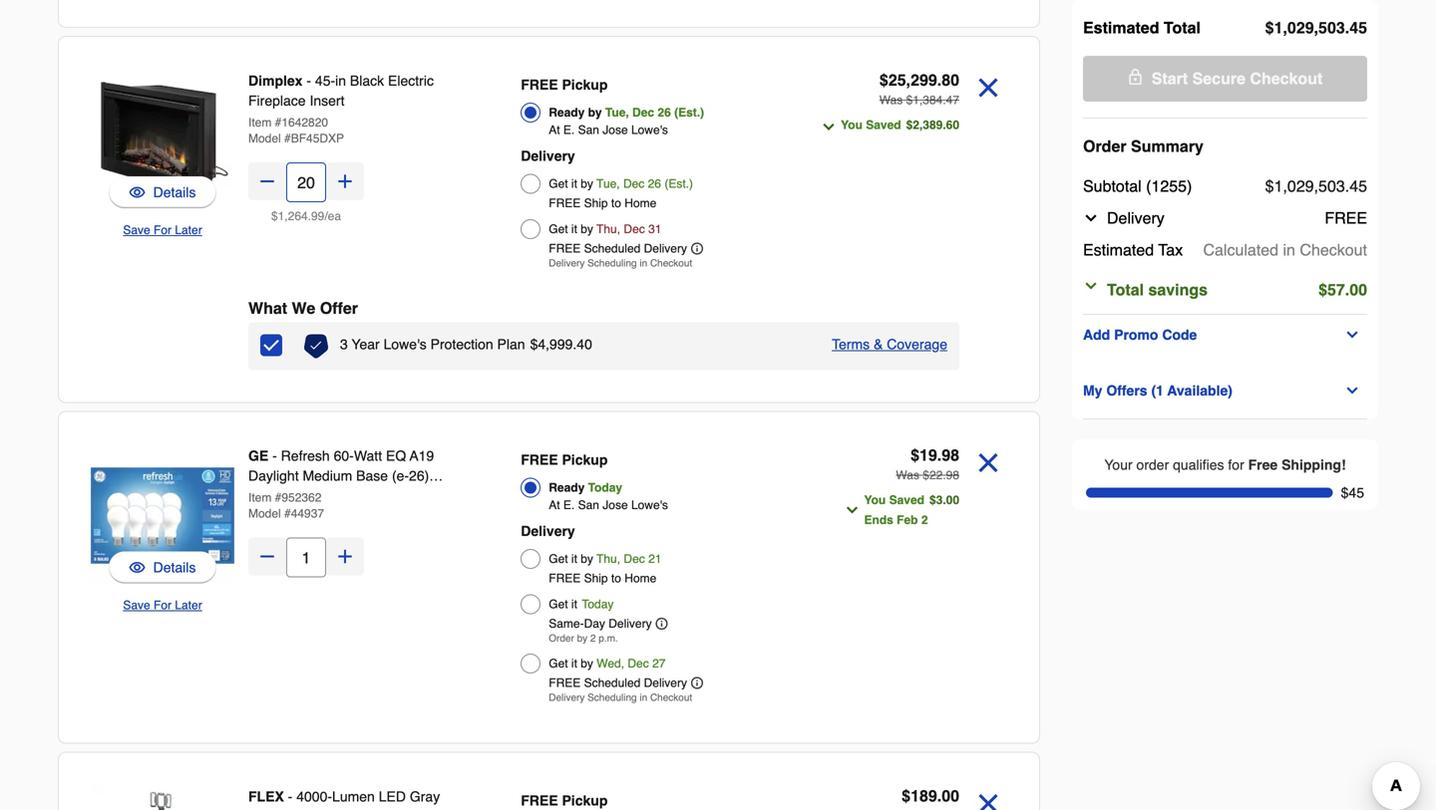 Task type: vqa. For each thing, say whether or not it's contained in the screenshot.
LED
yes



Task type: describe. For each thing, give the bounding box(es) containing it.
minus image
[[257, 547, 277, 567]]

checkout down info image
[[650, 258, 692, 269]]

get it by thu, dec 21
[[549, 553, 662, 567]]

45-in black electric fireplace insert image
[[91, 69, 234, 212]]

black
[[350, 73, 384, 89]]

19
[[920, 446, 937, 465]]

calculated
[[1203, 241, 1279, 259]]

you for 19
[[864, 494, 886, 508]]

summary
[[1131, 137, 1204, 156]]

refresh 60-watt eq a19 daylight medium base (e-26) dimmable led light bulb (8-pack) image
[[91, 444, 234, 588]]

60-
[[334, 448, 354, 464]]

4000-lumen led gray battery-operated and plug-in rechargeable stand work light image
[[91, 786, 234, 811]]

remove item image for 98
[[972, 446, 1006, 480]]

light
[[346, 488, 376, 504]]

was for 19
[[896, 469, 920, 483]]

model for 19
[[248, 507, 281, 521]]

info image for today
[[656, 618, 668, 630]]

delivery down 31
[[644, 242, 687, 256]]

#952362
[[275, 491, 322, 505]]

by for wed, dec 27
[[581, 657, 593, 671]]

refresh 60-watt eq a19 daylight medium base (e-26) dimmable led light bulb (8-pack)
[[248, 448, 465, 504]]

by for tue, dec 26
[[581, 177, 593, 191]]

2,389
[[913, 118, 943, 132]]

free scheduled delivery for thu,
[[549, 242, 687, 256]]

2 inside you saved $ 3 .00 ends feb 2
[[922, 514, 928, 528]]

.00 for $ 189 .00
[[937, 788, 960, 806]]

3 inside you saved $ 3 .00 ends feb 2
[[936, 494, 943, 508]]

order by 2 p.m.
[[549, 633, 618, 645]]

p.m.
[[599, 633, 618, 645]]

$45
[[1341, 485, 1365, 501]]

0 vertical spatial (est.)
[[674, 106, 704, 120]]

(8-
[[412, 488, 429, 504]]

0 horizontal spatial 3
[[340, 337, 348, 353]]

1 vertical spatial 98
[[946, 469, 960, 483]]

remove item image for 80
[[972, 71, 1006, 105]]

free pickup for 19
[[521, 452, 608, 468]]

free ship to home for 25,299
[[549, 197, 657, 210]]

4000-lumen led gray battery-operated and plug-i
[[248, 790, 446, 811]]

22
[[930, 469, 943, 483]]

get it by thu, dec 31
[[549, 222, 662, 236]]

it for wed, dec 27
[[571, 657, 577, 671]]

at e. san jose lowe's for 19
[[549, 499, 668, 513]]

chevron down image for you saved
[[821, 119, 837, 135]]

in down get it by thu, dec 31 at the left top of page
[[640, 258, 648, 269]]

flex -
[[248, 790, 296, 805]]

item #1642820 model #bf45dxp
[[248, 116, 344, 146]]

year
[[352, 337, 380, 353]]

get for get it by thu, dec 21
[[549, 553, 568, 567]]

terms & coverage button
[[832, 335, 948, 355]]

delivery scheduling in checkout for wed,
[[549, 693, 692, 704]]

protection plan filled image
[[304, 335, 328, 359]]

60
[[946, 118, 960, 132]]

- for 25,299
[[307, 73, 311, 89]]

31
[[648, 222, 662, 236]]

3 free pickup from the top
[[521, 794, 608, 809]]

1 vertical spatial 2
[[590, 633, 596, 645]]

delivery down get it by thu, dec 31 at the left top of page
[[549, 258, 585, 269]]

at for 25,299
[[549, 123, 560, 137]]

(1
[[1152, 383, 1164, 399]]

57
[[1328, 281, 1345, 299]]

start
[[1152, 69, 1188, 88]]

21
[[648, 553, 662, 567]]

coverage
[[887, 337, 948, 353]]

san for 19
[[578, 499, 599, 513]]

dimplex
[[248, 73, 303, 89]]

my offers (1 available)
[[1083, 383, 1233, 399]]

jose for 25,299
[[603, 123, 628, 137]]

to for 25,299
[[611, 197, 621, 210]]

ready for 19
[[549, 481, 585, 495]]

scheduling for thu,
[[588, 258, 637, 269]]

watt
[[354, 448, 382, 464]]

dimplex -
[[248, 73, 315, 89]]

#44937
[[284, 507, 324, 521]]

0 horizontal spatial chevron down image
[[844, 503, 860, 519]]

my offers (1 available) link
[[1083, 379, 1368, 403]]

thu, for thu, dec 21
[[597, 553, 621, 567]]

45 for subtotal (1255)
[[1350, 177, 1368, 196]]

your order qualifies for free shipping!
[[1105, 457, 1346, 473]]

was for 25,299
[[880, 93, 903, 107]]

estimated tax
[[1083, 241, 1183, 259]]

47
[[946, 93, 960, 107]]

it for thu, dec 21
[[571, 553, 577, 567]]

save for later for 19
[[123, 599, 202, 613]]

0 vertical spatial total
[[1164, 18, 1201, 37]]

promo
[[1114, 327, 1159, 343]]

/ea
[[325, 209, 341, 223]]

san for 25,299
[[578, 123, 599, 137]]

delivery down get it by wed, dec 27
[[549, 693, 585, 704]]

offers
[[1107, 383, 1148, 399]]

daylight
[[248, 468, 299, 484]]

2 vertical spatial -
[[288, 790, 293, 805]]

ready for 25,299
[[549, 106, 585, 120]]

26)
[[409, 468, 429, 484]]

get for get it by thu, dec 31
[[549, 222, 568, 236]]

you saved $ 3 .00 ends feb 2
[[864, 494, 960, 528]]

dec for 31
[[624, 222, 645, 236]]

$ 1,029,503 . 45 for total
[[1266, 18, 1368, 37]]

subtotal (1255)
[[1083, 177, 1192, 196]]

scheduled for wed,
[[584, 677, 641, 691]]

we
[[292, 299, 315, 318]]

order for order summary
[[1083, 137, 1127, 156]]

home for 19
[[625, 572, 657, 586]]

ends
[[864, 514, 894, 528]]

estimated total
[[1083, 18, 1201, 37]]

total savings
[[1107, 281, 1208, 299]]

in down get it by wed, dec 27
[[640, 693, 648, 704]]

scheduled for thu,
[[584, 242, 641, 256]]

thu, for thu, dec 31
[[597, 222, 621, 236]]

3 pickup from the top
[[562, 794, 608, 809]]

45-
[[315, 73, 335, 89]]

3 year lowe's protection plan $ 4,999 . 40
[[340, 337, 592, 353]]

free pickup for 25,299
[[521, 77, 608, 93]]

day
[[584, 617, 605, 631]]

for for 19
[[154, 599, 172, 613]]

led inside 4000-lumen led gray battery-operated and plug-i
[[379, 790, 406, 805]]

1 vertical spatial 26
[[648, 177, 661, 191]]

by for thu, dec 31
[[581, 222, 593, 236]]

plug-
[[383, 809, 416, 811]]

gray
[[410, 790, 440, 805]]

$ 19 . 98 was $ 22 . 98
[[896, 446, 960, 483]]

ship for 25,299
[[584, 197, 608, 210]]

same-day delivery
[[549, 617, 652, 631]]

refresh
[[281, 448, 330, 464]]

45 for estimated total
[[1350, 18, 1368, 37]]

it for thu, dec 31
[[571, 222, 577, 236]]

base
[[356, 468, 388, 484]]

99
[[311, 209, 325, 223]]

info image
[[691, 243, 703, 255]]

3 remove item image from the top
[[972, 788, 1006, 811]]

45-in black electric fireplace insert
[[248, 73, 434, 109]]

4000-
[[296, 790, 332, 805]]

free scheduled delivery for wed,
[[549, 677, 687, 691]]

1 horizontal spatial chevron down image
[[1083, 278, 1099, 294]]

1 vertical spatial tue,
[[597, 177, 620, 191]]

start secure checkout button
[[1083, 56, 1368, 102]]

wed,
[[597, 657, 625, 671]]

ready today
[[549, 481, 623, 495]]

estimated for estimated tax
[[1083, 241, 1154, 259]]

item for 25,299
[[248, 116, 272, 130]]

delivery down 27
[[644, 677, 687, 691]]

1,264
[[278, 209, 308, 223]]

save for later button for 25,299
[[123, 220, 202, 240]]

delivery up p.m. on the bottom of page
[[609, 617, 652, 631]]

ge
[[248, 448, 269, 464]]

0 vertical spatial 26
[[658, 106, 671, 120]]

fireplace
[[248, 93, 306, 109]]

chevron down image down subtotal
[[1083, 210, 1099, 226]]

(1255)
[[1146, 177, 1192, 196]]

terms & coverage
[[832, 337, 948, 353]]

dec up get it by tue, dec 26 (est.)
[[632, 106, 654, 120]]

189
[[911, 788, 937, 806]]

item for 19
[[248, 491, 272, 505]]

checkout up 57
[[1300, 241, 1368, 259]]

get it by tue, dec 26 (est.)
[[549, 177, 693, 191]]

savings
[[1149, 281, 1208, 299]]

it for today
[[571, 598, 577, 612]]



Task type: locate. For each thing, give the bounding box(es) containing it.
1 model from the top
[[248, 132, 281, 146]]

2 model from the top
[[248, 507, 281, 521]]

e. down ready today
[[564, 499, 575, 513]]

add
[[1083, 327, 1110, 343]]

0 vertical spatial item
[[248, 116, 272, 130]]

chevron down image left ends
[[844, 503, 860, 519]]

1 vertical spatial was
[[896, 469, 920, 483]]

0 vertical spatial e.
[[564, 123, 575, 137]]

stepper number input field with increment and decrement buttons number field right minus image
[[286, 538, 326, 578]]

model inside item #952362 model #44937
[[248, 507, 281, 521]]

model down dimmable
[[248, 507, 281, 521]]

secure image
[[1128, 69, 1144, 85]]

you saved $ 2,389 . 60
[[841, 118, 960, 132]]

1 save from the top
[[123, 223, 150, 237]]

order
[[1137, 457, 1169, 473]]

estimated up secure icon on the right top of the page
[[1083, 18, 1160, 37]]

save for later button for 19
[[123, 596, 202, 616]]

1 vertical spatial chevron down image
[[844, 503, 860, 519]]

item inside item #952362 model #44937
[[248, 491, 272, 505]]

2 e. from the top
[[564, 499, 575, 513]]

1 at from the top
[[549, 123, 560, 137]]

98 right 19 at the right bottom of page
[[942, 446, 960, 465]]

.00 for $ 57 .00
[[1345, 281, 1368, 299]]

2 estimated from the top
[[1083, 241, 1154, 259]]

2 scheduling from the top
[[588, 693, 637, 704]]

was inside $ 25,299 . 80 was $ 1,384 . 47
[[880, 93, 903, 107]]

26 up get it by tue, dec 26 (est.)
[[658, 106, 671, 120]]

by up get it by tue, dec 26 (est.)
[[588, 106, 602, 120]]

0 vertical spatial ship
[[584, 197, 608, 210]]

1 vertical spatial you
[[864, 494, 886, 508]]

chevron down image down $ 57 .00
[[1345, 327, 1361, 343]]

battery-
[[248, 809, 297, 811]]

by up get it by thu, dec 31 at the left top of page
[[581, 177, 593, 191]]

1 vertical spatial total
[[1107, 281, 1144, 299]]

get it today
[[549, 598, 614, 612]]

details for 25,299
[[153, 185, 196, 201]]

- up battery-
[[288, 790, 293, 805]]

dec for 21
[[624, 553, 645, 567]]

1 vertical spatial info image
[[691, 678, 703, 690]]

1 vertical spatial at e. san jose lowe's
[[549, 499, 668, 513]]

2 delivery scheduling in checkout from the top
[[549, 693, 692, 704]]

remove item image right 22
[[972, 446, 1006, 480]]

option group for 19
[[521, 446, 798, 710]]

chevron down image
[[1083, 278, 1099, 294], [844, 503, 860, 519]]

1,029,503 for estimated total
[[1274, 18, 1345, 37]]

for for 25,299
[[154, 223, 172, 237]]

0 vertical spatial chevron down image
[[1083, 278, 1099, 294]]

info image
[[656, 618, 668, 630], [691, 678, 703, 690]]

1,384
[[913, 93, 943, 107]]

2 pickup from the top
[[562, 452, 608, 468]]

25,299
[[889, 71, 937, 89]]

1 vertical spatial today
[[582, 598, 614, 612]]

3
[[340, 337, 348, 353], [936, 494, 943, 508]]

1 vertical spatial remove item image
[[972, 446, 1006, 480]]

1 vertical spatial to
[[611, 572, 621, 586]]

you
[[841, 118, 863, 132], [864, 494, 886, 508]]

0 vertical spatial save
[[123, 223, 150, 237]]

flex
[[248, 790, 284, 805]]

0 vertical spatial scheduling
[[588, 258, 637, 269]]

order for order by 2 p.m.
[[549, 633, 574, 645]]

lowe's for 19
[[631, 499, 668, 513]]

at
[[549, 123, 560, 137], [549, 499, 560, 513]]

was inside the $ 19 . 98 was $ 22 . 98
[[896, 469, 920, 483]]

you for 25,299
[[841, 118, 863, 132]]

lowe's for 25,299
[[631, 123, 668, 137]]

1 vertical spatial scheduled
[[584, 677, 641, 691]]

2 save from the top
[[123, 599, 150, 613]]

was left 22
[[896, 469, 920, 483]]

1 save for later from the top
[[123, 223, 202, 237]]

later
[[175, 223, 202, 237], [175, 599, 202, 613]]

home down get it by tue, dec 26 (est.)
[[625, 197, 657, 210]]

ship for 19
[[584, 572, 608, 586]]

you up ends
[[864, 494, 886, 508]]

1 vertical spatial 3
[[936, 494, 943, 508]]

shipping!
[[1282, 457, 1346, 473]]

tue, up get it by thu, dec 31 at the left top of page
[[597, 177, 620, 191]]

get down get it by tue, dec 26 (est.)
[[549, 222, 568, 236]]

dec for 26
[[623, 177, 645, 191]]

details for 19
[[153, 560, 196, 576]]

in inside 45-in black electric fireplace insert
[[335, 73, 346, 89]]

0 horizontal spatial order
[[549, 633, 574, 645]]

2 home from the top
[[625, 572, 657, 586]]

$ 25,299 . 80 was $ 1,384 . 47
[[880, 71, 960, 107]]

and
[[356, 809, 380, 811]]

it up get it today
[[571, 553, 577, 567]]

2 free ship to home from the top
[[549, 572, 657, 586]]

0 vertical spatial pickup
[[562, 77, 608, 93]]

1,029,503
[[1274, 18, 1345, 37], [1274, 177, 1345, 196]]

stepper number input field with increment and decrement buttons number field up $ 1,264 . 99 /ea
[[286, 163, 326, 202]]

delivery down "subtotal (1255)"
[[1107, 209, 1165, 227]]

free ship to home for 19
[[549, 572, 657, 586]]

0 vertical spatial to
[[611, 197, 621, 210]]

#bf45dxp
[[284, 132, 344, 146]]

plus image
[[335, 547, 355, 567]]

1 scheduling from the top
[[588, 258, 637, 269]]

at for 19
[[549, 499, 560, 513]]

1 1,029,503 from the top
[[1274, 18, 1345, 37]]

chevron down image for add promo code
[[1345, 327, 1361, 343]]

2 ready from the top
[[549, 481, 585, 495]]

$ 189 .00
[[902, 788, 960, 806]]

2 for from the top
[[154, 599, 172, 613]]

1 scheduled from the top
[[584, 242, 641, 256]]

scheduled
[[584, 242, 641, 256], [584, 677, 641, 691]]

at down ready today
[[549, 499, 560, 513]]

save for 19
[[123, 599, 150, 613]]

2 to from the top
[[611, 572, 621, 586]]

add promo code
[[1083, 327, 1197, 343]]

delivery scheduling in checkout down wed,
[[549, 693, 692, 704]]

2 at from the top
[[549, 499, 560, 513]]

checkout down 27
[[650, 693, 692, 704]]

1 thu, from the top
[[597, 222, 621, 236]]

thu, left the 21
[[597, 553, 621, 567]]

1 horizontal spatial order
[[1083, 137, 1127, 156]]

save down quickview image
[[123, 223, 150, 237]]

chevron down image up shipping!
[[1345, 383, 1361, 399]]

2 vertical spatial lowe's
[[631, 499, 668, 513]]

0 vertical spatial thu,
[[597, 222, 621, 236]]

1 remove item image from the top
[[972, 71, 1006, 105]]

at down ready by tue, dec 26 (est.)
[[549, 123, 560, 137]]

2 down the day
[[590, 633, 596, 645]]

for down 45-in black electric fireplace insert 'image'
[[154, 223, 172, 237]]

1 at e. san jose lowe's from the top
[[549, 123, 668, 137]]

1 vertical spatial home
[[625, 572, 657, 586]]

e. for 25,299
[[564, 123, 575, 137]]

1 vertical spatial item
[[248, 491, 272, 505]]

save for later button down quickview icon
[[123, 596, 202, 616]]

saved up feb
[[889, 494, 925, 508]]

delivery scheduling in checkout for thu,
[[549, 258, 692, 269]]

1 vertical spatial $ 1,029,503 . 45
[[1266, 177, 1368, 196]]

0 vertical spatial free pickup
[[521, 77, 608, 93]]

ship down get it by thu, dec 21
[[584, 572, 608, 586]]

1 vertical spatial pickup
[[562, 452, 608, 468]]

today
[[588, 481, 623, 495], [582, 598, 614, 612]]

in
[[335, 73, 346, 89], [1283, 241, 1296, 259], [640, 258, 648, 269], [640, 693, 648, 704]]

to for 19
[[611, 572, 621, 586]]

jose down ready by tue, dec 26 (est.)
[[603, 123, 628, 137]]

remove item image
[[972, 71, 1006, 105], [972, 446, 1006, 480], [972, 788, 1006, 811]]

tax
[[1159, 241, 1183, 259]]

-
[[307, 73, 311, 89], [272, 448, 277, 464], [288, 790, 293, 805]]

0 vertical spatial option group
[[521, 71, 798, 275]]

1 stepper number input field with increment and decrement buttons number field from the top
[[286, 163, 326, 202]]

0 vertical spatial remove item image
[[972, 71, 1006, 105]]

quickview image
[[129, 558, 145, 578]]

by down the day
[[577, 633, 588, 645]]

1 jose from the top
[[603, 123, 628, 137]]

1 vertical spatial for
[[154, 599, 172, 613]]

1 vertical spatial (est.)
[[665, 177, 693, 191]]

chevron down image inside my offers (1 available) 'link'
[[1345, 383, 1361, 399]]

$ inside you saved $ 3 .00 ends feb 2
[[930, 494, 936, 508]]

for down refresh 60-watt eq a19 daylight medium base (e-26) dimmable led light bulb (8-pack) image
[[154, 599, 172, 613]]

2 save for later from the top
[[123, 599, 202, 613]]

1 horizontal spatial 3
[[936, 494, 943, 508]]

dec left 27
[[628, 657, 649, 671]]

1 estimated from the top
[[1083, 18, 1160, 37]]

1 horizontal spatial total
[[1164, 18, 1201, 37]]

1 vertical spatial thu,
[[597, 553, 621, 567]]

free pickup
[[521, 77, 608, 93], [521, 452, 608, 468], [521, 794, 608, 809]]

0 vertical spatial order
[[1083, 137, 1127, 156]]

it
[[571, 177, 577, 191], [571, 222, 577, 236], [571, 553, 577, 567], [571, 598, 577, 612], [571, 657, 577, 671]]

3 get from the top
[[549, 553, 568, 567]]

- for 19
[[272, 448, 277, 464]]

pickup for 25,299
[[562, 77, 608, 93]]

2 scheduled from the top
[[584, 677, 641, 691]]

1 vertical spatial option group
[[521, 446, 798, 710]]

scheduling down wed,
[[588, 693, 637, 704]]

san down ready today
[[578, 499, 599, 513]]

0 vertical spatial free scheduled delivery
[[549, 242, 687, 256]]

0 vertical spatial save for later button
[[123, 220, 202, 240]]

ready up get it by tue, dec 26 (est.)
[[549, 106, 585, 120]]

1 item from the top
[[248, 116, 272, 130]]

order summary
[[1083, 137, 1204, 156]]

item
[[248, 116, 272, 130], [248, 491, 272, 505]]

1,029,503 for subtotal (1255)
[[1274, 177, 1345, 196]]

1 vertical spatial model
[[248, 507, 281, 521]]

your
[[1105, 457, 1133, 473]]

1 vertical spatial saved
[[889, 494, 925, 508]]

you inside you saved $ 3 .00 ends feb 2
[[864, 494, 886, 508]]

1 vertical spatial ship
[[584, 572, 608, 586]]

0 vertical spatial save for later
[[123, 223, 202, 237]]

chevron down image for my offers (1 available)
[[1345, 383, 1361, 399]]

- left the 45-
[[307, 73, 311, 89]]

led down medium
[[315, 488, 342, 504]]

2 at e. san jose lowe's from the top
[[549, 499, 668, 513]]

0 vertical spatial 3
[[340, 337, 348, 353]]

minus image
[[257, 172, 277, 192]]

2 free scheduled delivery from the top
[[549, 677, 687, 691]]

.
[[1345, 18, 1350, 37], [937, 71, 942, 89], [943, 93, 946, 107], [943, 118, 946, 132], [1345, 177, 1350, 196], [308, 209, 311, 223], [573, 337, 577, 353], [937, 446, 942, 465], [943, 469, 946, 483]]

0 vertical spatial stepper number input field with increment and decrement buttons number field
[[286, 163, 326, 202]]

0 vertical spatial jose
[[603, 123, 628, 137]]

0 vertical spatial lowe's
[[631, 123, 668, 137]]

for
[[1228, 457, 1245, 473]]

1 45 from the top
[[1350, 18, 1368, 37]]

(est.) up get it by tue, dec 26 (est.)
[[674, 106, 704, 120]]

1 vertical spatial free pickup
[[521, 452, 608, 468]]

0 vertical spatial at e. san jose lowe's
[[549, 123, 668, 137]]

start secure checkout
[[1152, 69, 1323, 88]]

0 horizontal spatial -
[[272, 448, 277, 464]]

chevron down image up the add
[[1083, 278, 1099, 294]]

dec for 27
[[628, 657, 649, 671]]

2 remove item image from the top
[[972, 446, 1006, 480]]

led up plug-
[[379, 790, 406, 805]]

thu,
[[597, 222, 621, 236], [597, 553, 621, 567]]

by down get it by tue, dec 26 (est.)
[[581, 222, 593, 236]]

1 for from the top
[[154, 223, 172, 237]]

option group for 25,299
[[521, 71, 798, 275]]

scheduled down get it by thu, dec 31 at the left top of page
[[584, 242, 641, 256]]

0 vertical spatial info image
[[656, 618, 668, 630]]

ship
[[584, 197, 608, 210], [584, 572, 608, 586]]

1 option group from the top
[[521, 71, 798, 275]]

$
[[1266, 18, 1274, 37], [880, 71, 889, 89], [906, 93, 913, 107], [906, 118, 913, 132], [1266, 177, 1274, 196], [271, 209, 278, 223], [1319, 281, 1328, 299], [530, 337, 538, 353], [911, 446, 920, 465], [923, 469, 930, 483], [930, 494, 936, 508], [902, 788, 911, 806]]

scheduling for wed,
[[588, 693, 637, 704]]

1 free pickup from the top
[[521, 77, 608, 93]]

free scheduled delivery down get it by thu, dec 31 at the left top of page
[[549, 242, 687, 256]]

2 45 from the top
[[1350, 177, 1368, 196]]

it down get it by tue, dec 26 (est.)
[[571, 222, 577, 236]]

1 $ 1,029,503 . 45 from the top
[[1266, 18, 1368, 37]]

1 save for later button from the top
[[123, 220, 202, 240]]

1 vertical spatial jose
[[603, 499, 628, 513]]

2 free pickup from the top
[[521, 452, 608, 468]]

checkout right secure
[[1250, 69, 1323, 88]]

get for get it today
[[549, 598, 568, 612]]

45
[[1350, 18, 1368, 37], [1350, 177, 1368, 196]]

pickup for 19
[[562, 452, 608, 468]]

1 san from the top
[[578, 123, 599, 137]]

0 horizontal spatial led
[[315, 488, 342, 504]]

chevron down image
[[821, 119, 837, 135], [1083, 210, 1099, 226], [1345, 327, 1361, 343], [1345, 383, 1361, 399]]

it up 'same-'
[[571, 598, 577, 612]]

secure
[[1193, 69, 1246, 88]]

1 horizontal spatial -
[[288, 790, 293, 805]]

details button
[[109, 177, 216, 208], [129, 183, 196, 202], [109, 552, 216, 584], [129, 558, 196, 578]]

2 right feb
[[922, 514, 928, 528]]

san
[[578, 123, 599, 137], [578, 499, 599, 513]]

0 vertical spatial home
[[625, 197, 657, 210]]

to down get it by thu, dec 21
[[611, 572, 621, 586]]

2 later from the top
[[175, 599, 202, 613]]

insert
[[310, 93, 345, 109]]

estimated
[[1083, 18, 1160, 37], [1083, 241, 1154, 259]]

electric
[[388, 73, 434, 89]]

2 option group from the top
[[521, 446, 798, 710]]

1 home from the top
[[625, 197, 657, 210]]

2 save for later button from the top
[[123, 596, 202, 616]]

1 vertical spatial -
[[272, 448, 277, 464]]

saved for 19
[[889, 494, 925, 508]]

Stepper number input field with increment and decrement buttons number field
[[286, 163, 326, 202], [286, 538, 326, 578]]

0 vertical spatial 45
[[1350, 18, 1368, 37]]

1 vertical spatial save for later button
[[123, 596, 202, 616]]

e. for 19
[[564, 499, 575, 513]]

2 jose from the top
[[603, 499, 628, 513]]

saved inside you saved $ 3 .00 ends feb 2
[[889, 494, 925, 508]]

0 horizontal spatial total
[[1107, 281, 1144, 299]]

26 up 31
[[648, 177, 661, 191]]

calculated in checkout
[[1203, 241, 1368, 259]]

2 ship from the top
[[584, 572, 608, 586]]

0 vertical spatial delivery scheduling in checkout
[[549, 258, 692, 269]]

4 it from the top
[[571, 598, 577, 612]]

jose for 19
[[603, 499, 628, 513]]

get for get it by tue, dec 26 (est.)
[[549, 177, 568, 191]]

1 details from the top
[[153, 185, 196, 201]]

0 vertical spatial you
[[841, 118, 863, 132]]

1 pickup from the top
[[562, 77, 608, 93]]

2 vertical spatial .00
[[937, 788, 960, 806]]

2 thu, from the top
[[597, 553, 621, 567]]

1 vertical spatial order
[[549, 633, 574, 645]]

4 get from the top
[[549, 598, 568, 612]]

medium
[[303, 468, 352, 484]]

2 details from the top
[[153, 560, 196, 576]]

$ 1,029,503 . 45 for (1255)
[[1266, 177, 1368, 196]]

1 ready from the top
[[549, 106, 585, 120]]

#1642820
[[275, 116, 328, 130]]

(est.)
[[674, 106, 704, 120], [665, 177, 693, 191]]

save for later down quickview image
[[123, 223, 202, 237]]

was
[[880, 93, 903, 107], [896, 469, 920, 483]]

1 vertical spatial details
[[153, 560, 196, 576]]

home for 25,299
[[625, 197, 657, 210]]

1 vertical spatial estimated
[[1083, 241, 1154, 259]]

available)
[[1168, 383, 1233, 399]]

0 vertical spatial today
[[588, 481, 623, 495]]

item #952362 model #44937
[[248, 491, 324, 521]]

stepper number input field with increment and decrement buttons number field for minus image
[[286, 538, 326, 578]]

jose
[[603, 123, 628, 137], [603, 499, 628, 513]]

free ship to home down get it by thu, dec 21
[[549, 572, 657, 586]]

1 vertical spatial lowe's
[[384, 337, 427, 353]]

offer
[[320, 299, 358, 318]]

1 vertical spatial free scheduled delivery
[[549, 677, 687, 691]]

item down the fireplace
[[248, 116, 272, 130]]

1 vertical spatial save
[[123, 599, 150, 613]]

later down 45-in black electric fireplace insert 'image'
[[175, 223, 202, 237]]

chevron down image left you saved $ 2,389 . 60
[[821, 119, 837, 135]]

1 later from the top
[[175, 223, 202, 237]]

98 right 22
[[946, 469, 960, 483]]

saved for 25,299
[[866, 118, 901, 132]]

$ 1,029,503 . 45 up start secure checkout at the right of page
[[1266, 18, 1368, 37]]

chevron down image inside "add promo code" link
[[1345, 327, 1361, 343]]

1 ship from the top
[[584, 197, 608, 210]]

3 left the year
[[340, 337, 348, 353]]

order inside option group
[[549, 633, 574, 645]]

1 free scheduled delivery from the top
[[549, 242, 687, 256]]

5 it from the top
[[571, 657, 577, 671]]

.00 inside you saved $ 3 .00 ends feb 2
[[943, 494, 960, 508]]

today up get it by thu, dec 21
[[588, 481, 623, 495]]

save for later button down quickview image
[[123, 220, 202, 240]]

led inside the refresh 60-watt eq a19 daylight medium base (e-26) dimmable led light bulb (8-pack)
[[315, 488, 342, 504]]

lumen
[[332, 790, 375, 805]]

code
[[1162, 327, 1197, 343]]

0 vertical spatial model
[[248, 132, 281, 146]]

2 1,029,503 from the top
[[1274, 177, 1345, 196]]

free ship to home up get it by thu, dec 31 at the left top of page
[[549, 197, 657, 210]]

dec left 31
[[624, 222, 645, 236]]

lowe's up the 21
[[631, 499, 668, 513]]

delivery down ready today
[[521, 524, 575, 540]]

lowe's right the year
[[384, 337, 427, 353]]

0 vertical spatial 98
[[942, 446, 960, 465]]

plan
[[497, 337, 525, 353]]

lowe's down ready by tue, dec 26 (est.)
[[631, 123, 668, 137]]

pack)
[[429, 488, 465, 504]]

free
[[521, 77, 558, 93], [549, 197, 581, 210], [1325, 209, 1368, 227], [549, 242, 581, 256], [521, 452, 558, 468], [549, 572, 581, 586], [549, 677, 581, 691], [521, 794, 558, 809]]

operated
[[297, 809, 352, 811]]

my
[[1083, 383, 1103, 399]]

home
[[625, 197, 657, 210], [625, 572, 657, 586]]

0 vertical spatial tue,
[[605, 106, 629, 120]]

1,029,503 up start secure checkout at the right of page
[[1274, 18, 1345, 37]]

2 stepper number input field with increment and decrement buttons number field from the top
[[286, 538, 326, 578]]

1 horizontal spatial 2
[[922, 514, 928, 528]]

at e. san jose lowe's down ready by tue, dec 26 (est.)
[[549, 123, 668, 137]]

2 san from the top
[[578, 499, 599, 513]]

at e. san jose lowe's for 25,299
[[549, 123, 668, 137]]

save for later down quickview icon
[[123, 599, 202, 613]]

80
[[942, 71, 960, 89]]

2 vertical spatial pickup
[[562, 794, 608, 809]]

estimated left tax
[[1083, 241, 1154, 259]]

model down the fireplace
[[248, 132, 281, 146]]

1 it from the top
[[571, 177, 577, 191]]

delivery
[[521, 148, 575, 164], [1107, 209, 1165, 227], [644, 242, 687, 256], [549, 258, 585, 269], [521, 524, 575, 540], [609, 617, 652, 631], [644, 677, 687, 691], [549, 693, 585, 704]]

1 delivery scheduling in checkout from the top
[[549, 258, 692, 269]]

was up you saved $ 2,389 . 60
[[880, 93, 903, 107]]

free
[[1249, 457, 1278, 473]]

stepper number input field with increment and decrement buttons number field for minus icon
[[286, 163, 326, 202]]

0 vertical spatial details
[[153, 185, 196, 201]]

it up get it by thu, dec 31 at the left top of page
[[571, 177, 577, 191]]

1 vertical spatial 45
[[1350, 177, 1368, 196]]

estimated for estimated total
[[1083, 18, 1160, 37]]

- right ge
[[272, 448, 277, 464]]

save for 25,299
[[123, 223, 150, 237]]

item inside the "item #1642820 model #bf45dxp"
[[248, 116, 272, 130]]

saved left 2,389
[[866, 118, 901, 132]]

san down ready by tue, dec 26 (est.)
[[578, 123, 599, 137]]

ship up get it by thu, dec 31 at the left top of page
[[584, 197, 608, 210]]

qualifies
[[1173, 457, 1224, 473]]

in up "insert"
[[335, 73, 346, 89]]

2 it from the top
[[571, 222, 577, 236]]

1 free ship to home from the top
[[549, 197, 657, 210]]

0 vertical spatial saved
[[866, 118, 901, 132]]

later for 19
[[175, 599, 202, 613]]

1 e. from the top
[[564, 123, 575, 137]]

1 vertical spatial e.
[[564, 499, 575, 513]]

1 vertical spatial scheduling
[[588, 693, 637, 704]]

delivery scheduling in checkout down get it by thu, dec 31 at the left top of page
[[549, 258, 692, 269]]

2 $ 1,029,503 . 45 from the top
[[1266, 177, 1368, 196]]

order down 'same-'
[[549, 633, 574, 645]]

it for tue, dec 26
[[571, 177, 577, 191]]

model inside the "item #1642820 model #bf45dxp"
[[248, 132, 281, 146]]

later for 25,299
[[175, 223, 202, 237]]

0 vertical spatial 1,029,503
[[1274, 18, 1345, 37]]

0 vertical spatial estimated
[[1083, 18, 1160, 37]]

in right "calculated"
[[1283, 241, 1296, 259]]

details
[[153, 185, 196, 201], [153, 560, 196, 576]]

get up 'same-'
[[549, 598, 568, 612]]

1 horizontal spatial info image
[[691, 678, 703, 690]]

save for later for 25,299
[[123, 223, 202, 237]]

1 vertical spatial later
[[175, 599, 202, 613]]

option group
[[521, 71, 798, 275], [521, 446, 798, 710]]

quickview image
[[129, 183, 145, 202]]

total down estimated tax
[[1107, 281, 1144, 299]]

by for thu, dec 21
[[581, 553, 593, 567]]

0 vertical spatial ready
[[549, 106, 585, 120]]

total up start
[[1164, 18, 1201, 37]]

2 get from the top
[[549, 222, 568, 236]]

save down quickview icon
[[123, 599, 150, 613]]

terms
[[832, 337, 870, 353]]

info image for wed, dec 27
[[691, 678, 703, 690]]

27
[[652, 657, 666, 671]]

5 get from the top
[[549, 657, 568, 671]]

same-
[[549, 617, 584, 631]]

remove item image right 47
[[972, 71, 1006, 105]]

ge -
[[248, 448, 281, 464]]

&
[[874, 337, 883, 353]]

get it by wed, dec 27
[[549, 657, 666, 671]]

by up get it today
[[581, 553, 593, 567]]

0 vertical spatial -
[[307, 73, 311, 89]]

0 vertical spatial at
[[549, 123, 560, 137]]

delivery up get it by tue, dec 26 (est.)
[[521, 148, 575, 164]]

thu, left 31
[[597, 222, 621, 236]]

0 vertical spatial later
[[175, 223, 202, 237]]

1 get from the top
[[549, 177, 568, 191]]

jose down ready today
[[603, 499, 628, 513]]

e. down ready by tue, dec 26 (est.)
[[564, 123, 575, 137]]

4,999
[[538, 337, 573, 353]]

3 it from the top
[[571, 553, 577, 567]]

order up subtotal
[[1083, 137, 1127, 156]]

model for 25,299
[[248, 132, 281, 146]]

checkout inside button
[[1250, 69, 1323, 88]]

subtotal
[[1083, 177, 1142, 196]]

get for get it by wed, dec 27
[[549, 657, 568, 671]]

feb
[[897, 514, 918, 528]]

1 vertical spatial stepper number input field with increment and decrement buttons number field
[[286, 538, 326, 578]]

0 horizontal spatial you
[[841, 118, 863, 132]]

1 vertical spatial save for later
[[123, 599, 202, 613]]

ready by tue, dec 26 (est.)
[[549, 106, 704, 120]]

2 item from the top
[[248, 491, 272, 505]]

dimmable
[[248, 488, 311, 504]]

1 to from the top
[[611, 197, 621, 210]]

plus image
[[335, 172, 355, 192]]

0 vertical spatial san
[[578, 123, 599, 137]]

get up get it by thu, dec 31 at the left top of page
[[549, 177, 568, 191]]



